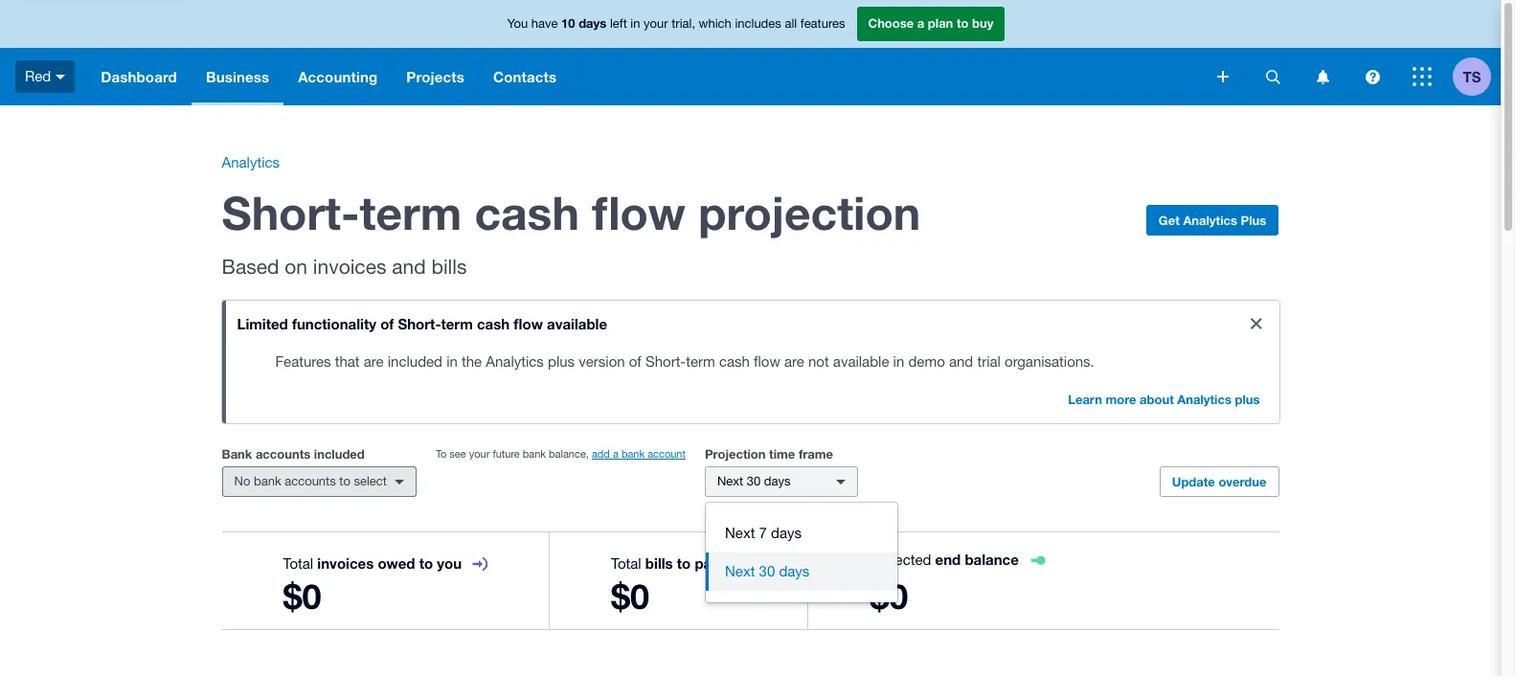 Task type: vqa. For each thing, say whether or not it's contained in the screenshot.
'each'
no



Task type: describe. For each thing, give the bounding box(es) containing it.
limited functionality of short-term cash flow available status
[[222, 301, 1280, 424]]

dashboard link
[[86, 48, 192, 105]]

next 30 days button
[[705, 467, 859, 497]]

choose a plan to buy
[[869, 16, 994, 31]]

no bank accounts to select
[[234, 474, 387, 489]]

trial
[[978, 354, 1001, 370]]

organisations.
[[1005, 354, 1095, 370]]

ts button
[[1454, 48, 1502, 105]]

to for no bank accounts to select
[[339, 474, 351, 489]]

days for next 30 days popup button
[[764, 474, 791, 489]]

balance,
[[549, 448, 589, 460]]

not
[[809, 354, 829, 370]]

3 $0 from the left
[[870, 576, 909, 617]]

accounts inside no bank accounts to select popup button
[[285, 474, 336, 489]]

1 are from the left
[[364, 354, 384, 370]]

total for $0
[[611, 556, 642, 572]]

1 vertical spatial available
[[833, 354, 890, 370]]

features
[[801, 17, 846, 31]]

2 are from the left
[[785, 354, 805, 370]]

you
[[437, 555, 462, 572]]

add a bank account link
[[592, 448, 686, 460]]

about
[[1140, 392, 1175, 407]]

1 vertical spatial term
[[441, 315, 473, 332]]

2 vertical spatial short-
[[646, 354, 686, 370]]

ts
[[1464, 68, 1482, 85]]

trial,
[[672, 17, 696, 31]]

accounting button
[[284, 48, 392, 105]]

0 vertical spatial accounts
[[256, 447, 311, 462]]

you
[[507, 17, 528, 31]]

list box containing next 7 days
[[706, 503, 898, 603]]

total invoices owed to you $0
[[283, 555, 462, 617]]

learn
[[1069, 392, 1103, 407]]

that
[[335, 354, 360, 370]]

your inside you have 10 days left in your trial, which includes all features
[[644, 17, 668, 31]]

0 vertical spatial and
[[392, 255, 426, 278]]

0 horizontal spatial in
[[447, 354, 458, 370]]

bank inside popup button
[[254, 474, 281, 489]]

7
[[759, 525, 767, 541]]

update overdue
[[1173, 474, 1267, 490]]

days for the next 7 days button
[[771, 525, 802, 541]]

all
[[785, 17, 797, 31]]

days for next 30 days button
[[779, 563, 810, 580]]

you have 10 days left in your trial, which includes all features
[[507, 16, 846, 31]]

projected end balance
[[870, 551, 1019, 568]]

1 vertical spatial a
[[613, 448, 619, 460]]

includes
[[735, 17, 782, 31]]

pay
[[695, 555, 720, 572]]

frame
[[799, 447, 834, 462]]

which
[[699, 17, 732, 31]]

1 horizontal spatial short-
[[398, 315, 441, 332]]

contacts button
[[479, 48, 571, 105]]

1 horizontal spatial bank
[[523, 448, 546, 460]]

red button
[[0, 48, 86, 105]]

and inside 'limited functionality of short-term cash flow available' status
[[950, 354, 974, 370]]

overdue
[[1219, 474, 1267, 490]]

short-term cash flow projection
[[222, 185, 921, 240]]

to for total invoices owed to you $0
[[419, 555, 433, 572]]

next 7 days
[[725, 525, 802, 541]]

choose
[[869, 16, 914, 31]]

on
[[285, 255, 308, 278]]

next for the next 7 days button
[[725, 525, 755, 541]]

bank accounts included
[[222, 447, 365, 462]]

more
[[1106, 392, 1137, 407]]

see
[[450, 448, 466, 460]]

next 7 days button
[[706, 515, 898, 553]]

next 30 days for next 30 days popup button
[[718, 474, 791, 489]]

2 horizontal spatial in
[[894, 354, 905, 370]]

update overdue button
[[1160, 467, 1280, 497]]

1 horizontal spatial svg image
[[1317, 69, 1330, 84]]

time
[[770, 447, 796, 462]]

projected
[[870, 552, 932, 568]]

next for next 30 days popup button
[[718, 474, 744, 489]]

limited functionality of short-term cash flow available
[[237, 315, 608, 332]]

add
[[592, 448, 610, 460]]

group containing next 7 days
[[706, 503, 898, 603]]

business button
[[192, 48, 284, 105]]

version
[[579, 354, 625, 370]]

analytics down business popup button
[[222, 154, 280, 171]]

the
[[462, 354, 482, 370]]

1 horizontal spatial flow
[[592, 185, 686, 240]]

1 vertical spatial included
[[314, 447, 365, 462]]

next 30 days button
[[706, 553, 898, 591]]

days inside banner
[[579, 16, 607, 31]]

business
[[206, 68, 269, 85]]

1 horizontal spatial svg image
[[1266, 69, 1281, 84]]

features that are included in the analytics plus version of short-term cash flow are not available in demo and trial organisations.
[[275, 354, 1095, 370]]

no
[[234, 474, 250, 489]]

2 horizontal spatial svg image
[[1366, 69, 1380, 84]]

to
[[436, 448, 447, 460]]

2 vertical spatial term
[[686, 354, 716, 370]]

features
[[275, 354, 331, 370]]

2 horizontal spatial bank
[[622, 448, 645, 460]]

analytics inside button
[[1184, 213, 1238, 228]]

to see your future bank balance, add a bank account
[[436, 448, 686, 460]]



Task type: locate. For each thing, give the bounding box(es) containing it.
1 vertical spatial cash
[[477, 315, 510, 332]]

are right that
[[364, 354, 384, 370]]

2 total from the left
[[611, 556, 642, 572]]

2 $0 from the left
[[611, 576, 650, 617]]

0 vertical spatial flow
[[592, 185, 686, 240]]

contacts
[[493, 68, 557, 85]]

1 vertical spatial flow
[[514, 315, 543, 332]]

1 horizontal spatial your
[[644, 17, 668, 31]]

list box
[[706, 503, 898, 603]]

based
[[222, 255, 279, 278]]

1 vertical spatial accounts
[[285, 474, 336, 489]]

to left buy
[[957, 16, 969, 31]]

get analytics plus button
[[1147, 205, 1279, 236]]

0 vertical spatial plus
[[548, 354, 575, 370]]

next 30 days inside popup button
[[718, 474, 791, 489]]

next
[[718, 474, 744, 489], [725, 525, 755, 541], [725, 563, 755, 580]]

next 30 days down projection time frame
[[718, 474, 791, 489]]

0 horizontal spatial flow
[[514, 315, 543, 332]]

of right version
[[629, 354, 642, 370]]

select
[[354, 474, 387, 489]]

future
[[493, 448, 520, 460]]

bills up limited functionality of short-term cash flow available
[[432, 255, 467, 278]]

short- up on
[[222, 185, 360, 240]]

0 horizontal spatial total
[[283, 556, 313, 572]]

to for choose a plan to buy
[[957, 16, 969, 31]]

bills left pay
[[646, 555, 673, 572]]

based on invoices and bills
[[222, 255, 467, 278]]

days right 10
[[579, 16, 607, 31]]

total down no bank accounts to select
[[283, 556, 313, 572]]

2 horizontal spatial short-
[[646, 354, 686, 370]]

to left pay
[[677, 555, 691, 572]]

have
[[532, 17, 558, 31]]

plus
[[548, 354, 575, 370], [1236, 392, 1261, 407]]

red
[[25, 68, 51, 84]]

30 down the next 7 days
[[759, 563, 775, 580]]

$0
[[283, 576, 322, 617], [611, 576, 650, 617], [870, 576, 909, 617]]

analytics
[[222, 154, 280, 171], [1184, 213, 1238, 228], [486, 354, 544, 370], [1178, 392, 1232, 407]]

0 horizontal spatial plus
[[548, 354, 575, 370]]

2 horizontal spatial svg image
[[1413, 67, 1433, 86]]

update
[[1173, 474, 1216, 490]]

0 vertical spatial a
[[918, 16, 925, 31]]

days down time
[[764, 474, 791, 489]]

available
[[547, 315, 608, 332], [833, 354, 890, 370]]

total bills to pay $0
[[611, 555, 720, 617]]

bank right no
[[254, 474, 281, 489]]

0 vertical spatial bills
[[432, 255, 467, 278]]

0 vertical spatial of
[[381, 315, 394, 332]]

in left demo
[[894, 354, 905, 370]]

included up no bank accounts to select popup button
[[314, 447, 365, 462]]

available up version
[[547, 315, 608, 332]]

1 horizontal spatial $0
[[611, 576, 650, 617]]

term
[[360, 185, 462, 240], [441, 315, 473, 332], [686, 354, 716, 370]]

30 for next 30 days button
[[759, 563, 775, 580]]

invoices left owed
[[317, 555, 374, 572]]

functionality
[[292, 315, 377, 332]]

of right functionality
[[381, 315, 394, 332]]

0 vertical spatial your
[[644, 17, 668, 31]]

1 horizontal spatial are
[[785, 354, 805, 370]]

2 horizontal spatial $0
[[870, 576, 909, 617]]

are left not
[[785, 354, 805, 370]]

balance
[[965, 551, 1019, 568]]

projects
[[407, 68, 465, 85]]

next 30 days for next 30 days button
[[725, 563, 810, 580]]

short-
[[222, 185, 360, 240], [398, 315, 441, 332], [646, 354, 686, 370]]

included
[[388, 354, 443, 370], [314, 447, 365, 462]]

dashboard
[[101, 68, 177, 85]]

bills inside total bills to pay $0
[[646, 555, 673, 572]]

0 horizontal spatial bills
[[432, 255, 467, 278]]

plus
[[1241, 213, 1267, 228]]

projection time frame
[[705, 447, 834, 462]]

included inside 'limited functionality of short-term cash flow available' status
[[388, 354, 443, 370]]

buy
[[973, 16, 994, 31]]

30
[[747, 474, 761, 489], [759, 563, 775, 580]]

0 horizontal spatial svg image
[[56, 75, 65, 79]]

1 horizontal spatial total
[[611, 556, 642, 572]]

your right see
[[469, 448, 490, 460]]

0 horizontal spatial available
[[547, 315, 608, 332]]

1 horizontal spatial and
[[950, 354, 974, 370]]

learn more about analytics plus
[[1069, 392, 1261, 407]]

next left 7
[[725, 525, 755, 541]]

invoices right on
[[313, 255, 387, 278]]

0 vertical spatial cash
[[475, 185, 580, 240]]

close image
[[1238, 305, 1276, 343]]

account
[[648, 448, 686, 460]]

accounts up no bank accounts to select
[[256, 447, 311, 462]]

to inside total bills to pay $0
[[677, 555, 691, 572]]

total inside 'total invoices owed to you $0'
[[283, 556, 313, 572]]

total inside total bills to pay $0
[[611, 556, 642, 572]]

accounting
[[298, 68, 378, 85]]

0 horizontal spatial of
[[381, 315, 394, 332]]

owed
[[378, 555, 415, 572]]

analytics right "the"
[[486, 354, 544, 370]]

0 vertical spatial next 30 days
[[718, 474, 791, 489]]

to
[[957, 16, 969, 31], [339, 474, 351, 489], [419, 555, 433, 572], [677, 555, 691, 572]]

analytics right "get"
[[1184, 213, 1238, 228]]

to inside 'total invoices owed to you $0'
[[419, 555, 433, 572]]

in right left
[[631, 17, 641, 31]]

0 vertical spatial 30
[[747, 474, 761, 489]]

in inside you have 10 days left in your trial, which includes all features
[[631, 17, 641, 31]]

cash
[[475, 185, 580, 240], [477, 315, 510, 332], [720, 354, 750, 370]]

0 vertical spatial short-
[[222, 185, 360, 240]]

are
[[364, 354, 384, 370], [785, 354, 805, 370]]

and left trial
[[950, 354, 974, 370]]

0 horizontal spatial are
[[364, 354, 384, 370]]

next down projection
[[718, 474, 744, 489]]

0 horizontal spatial included
[[314, 447, 365, 462]]

a right add at the bottom of the page
[[613, 448, 619, 460]]

1 total from the left
[[283, 556, 313, 572]]

in left "the"
[[447, 354, 458, 370]]

0 horizontal spatial svg image
[[1218, 71, 1229, 82]]

a left plan
[[918, 16, 925, 31]]

plus left version
[[548, 354, 575, 370]]

1 vertical spatial next 30 days
[[725, 563, 810, 580]]

0 vertical spatial invoices
[[313, 255, 387, 278]]

total for you
[[283, 556, 313, 572]]

1 horizontal spatial plus
[[1236, 392, 1261, 407]]

1 horizontal spatial of
[[629, 354, 642, 370]]

accounts down bank accounts included
[[285, 474, 336, 489]]

2 vertical spatial next
[[725, 563, 755, 580]]

left
[[610, 17, 627, 31]]

1 vertical spatial next
[[725, 525, 755, 541]]

to left the select
[[339, 474, 351, 489]]

2 horizontal spatial flow
[[754, 354, 781, 370]]

to left you
[[419, 555, 433, 572]]

total left pay
[[611, 556, 642, 572]]

0 horizontal spatial $0
[[283, 576, 322, 617]]

short- right functionality
[[398, 315, 441, 332]]

0 horizontal spatial bank
[[254, 474, 281, 489]]

plus down close icon
[[1236, 392, 1261, 407]]

0 vertical spatial term
[[360, 185, 462, 240]]

1 vertical spatial invoices
[[317, 555, 374, 572]]

analytics right about at the bottom
[[1178, 392, 1232, 407]]

bank
[[222, 447, 252, 462]]

1 vertical spatial of
[[629, 354, 642, 370]]

$0 inside total bills to pay $0
[[611, 576, 650, 617]]

group
[[706, 503, 898, 603]]

projection
[[705, 447, 766, 462]]

next 30 days
[[718, 474, 791, 489], [725, 563, 810, 580]]

end
[[936, 551, 961, 568]]

projection
[[699, 185, 921, 240]]

total
[[283, 556, 313, 572], [611, 556, 642, 572]]

2 vertical spatial flow
[[754, 354, 781, 370]]

and
[[392, 255, 426, 278], [950, 354, 974, 370]]

1 horizontal spatial in
[[631, 17, 641, 31]]

limited
[[237, 315, 288, 332]]

get
[[1159, 213, 1180, 228]]

get analytics plus
[[1159, 213, 1267, 228]]

1 vertical spatial bills
[[646, 555, 673, 572]]

30 inside button
[[759, 563, 775, 580]]

next 30 days down the next 7 days
[[725, 563, 810, 580]]

svg image
[[1413, 67, 1433, 86], [1266, 69, 1281, 84], [1218, 71, 1229, 82]]

projects button
[[392, 48, 479, 105]]

0 vertical spatial included
[[388, 354, 443, 370]]

in
[[631, 17, 641, 31], [447, 354, 458, 370], [894, 354, 905, 370]]

30 for next 30 days popup button
[[747, 474, 761, 489]]

1 vertical spatial plus
[[1236, 392, 1261, 407]]

1 $0 from the left
[[283, 576, 322, 617]]

days inside popup button
[[764, 474, 791, 489]]

banner containing ts
[[0, 0, 1502, 105]]

days right 7
[[771, 525, 802, 541]]

included down limited functionality of short-term cash flow available
[[388, 354, 443, 370]]

days down the next 7 days button
[[779, 563, 810, 580]]

30 inside popup button
[[747, 474, 761, 489]]

0 vertical spatial available
[[547, 315, 608, 332]]

0 horizontal spatial your
[[469, 448, 490, 460]]

no bank accounts to select button
[[222, 467, 417, 497]]

svg image inside red popup button
[[56, 75, 65, 79]]

1 vertical spatial 30
[[759, 563, 775, 580]]

1 horizontal spatial a
[[918, 16, 925, 31]]

available right not
[[833, 354, 890, 370]]

and up limited functionality of short-term cash flow available
[[392, 255, 426, 278]]

bank
[[523, 448, 546, 460], [622, 448, 645, 460], [254, 474, 281, 489]]

short- right version
[[646, 354, 686, 370]]

your
[[644, 17, 668, 31], [469, 448, 490, 460]]

of
[[381, 315, 394, 332], [629, 354, 642, 370]]

2 vertical spatial cash
[[720, 354, 750, 370]]

0 vertical spatial next
[[718, 474, 744, 489]]

learn more about analytics plus link
[[1057, 385, 1272, 416]]

1 horizontal spatial included
[[388, 354, 443, 370]]

invoices
[[313, 255, 387, 278], [317, 555, 374, 572]]

next right pay
[[725, 563, 755, 580]]

0 horizontal spatial and
[[392, 255, 426, 278]]

bank right future
[[523, 448, 546, 460]]

accounts
[[256, 447, 311, 462], [285, 474, 336, 489]]

30 down projection time frame
[[747, 474, 761, 489]]

1 horizontal spatial bills
[[646, 555, 673, 572]]

to inside banner
[[957, 16, 969, 31]]

$0 inside 'total invoices owed to you $0'
[[283, 576, 322, 617]]

next 30 days inside button
[[725, 563, 810, 580]]

1 horizontal spatial available
[[833, 354, 890, 370]]

next inside popup button
[[718, 474, 744, 489]]

invoices inside 'total invoices owed to you $0'
[[317, 555, 374, 572]]

1 vertical spatial and
[[950, 354, 974, 370]]

banner
[[0, 0, 1502, 105]]

analytics link
[[222, 154, 280, 171]]

1 vertical spatial short-
[[398, 315, 441, 332]]

1 vertical spatial your
[[469, 448, 490, 460]]

10
[[562, 16, 575, 31]]

0 horizontal spatial a
[[613, 448, 619, 460]]

your left trial,
[[644, 17, 668, 31]]

0 horizontal spatial short-
[[222, 185, 360, 240]]

plan
[[928, 16, 954, 31]]

demo
[[909, 354, 946, 370]]

bank right add at the bottom of the page
[[622, 448, 645, 460]]

next for next 30 days button
[[725, 563, 755, 580]]

to inside popup button
[[339, 474, 351, 489]]

flow
[[592, 185, 686, 240], [514, 315, 543, 332], [754, 354, 781, 370]]

svg image
[[1317, 69, 1330, 84], [1366, 69, 1380, 84], [56, 75, 65, 79]]

a
[[918, 16, 925, 31], [613, 448, 619, 460]]



